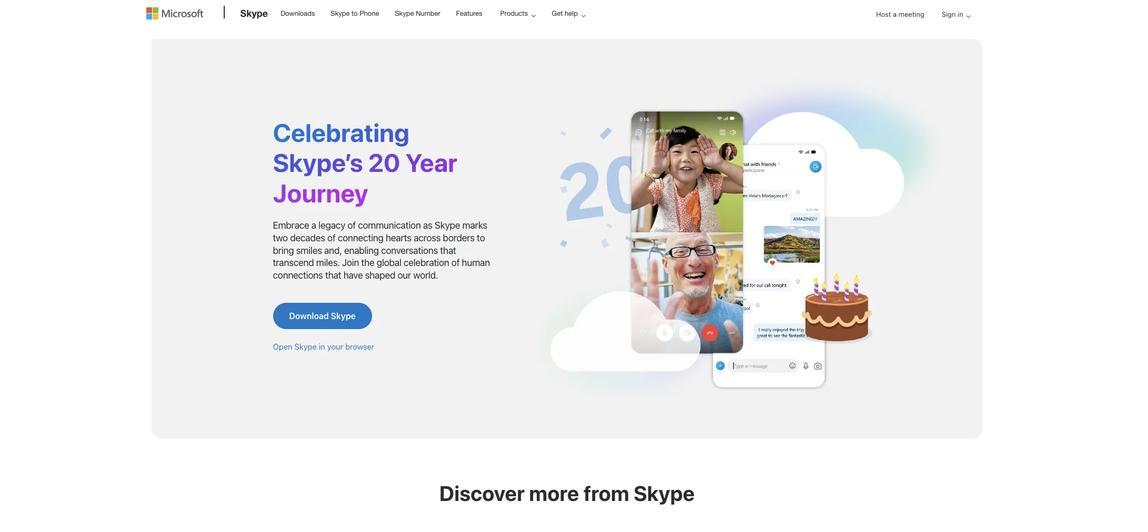 Task type: vqa. For each thing, say whether or not it's contained in the screenshot.
bottommost the emergency
no



Task type: describe. For each thing, give the bounding box(es) containing it.
more
[[529, 481, 580, 506]]

as
[[423, 220, 433, 231]]

1 vertical spatial of
[[328, 233, 336, 244]]

year
[[406, 148, 458, 178]]

legacy
[[319, 220, 346, 231]]

skype number
[[395, 9, 441, 17]]

embrace
[[273, 220, 309, 231]]

download skype
[[289, 312, 356, 321]]

open skype in your browser link
[[273, 343, 375, 352]]

bring
[[273, 245, 294, 256]]

celebration
[[404, 258, 449, 269]]

products button
[[492, 1, 545, 26]]

skype link
[[235, 1, 273, 29]]

enabling
[[344, 245, 379, 256]]

across
[[414, 233, 441, 244]]

menu bar containing host a meeting
[[146, 1, 989, 56]]

skype's
[[273, 148, 363, 178]]

features
[[456, 9, 483, 17]]

conversations
[[381, 245, 438, 256]]

20
[[369, 148, 401, 178]]

browser
[[346, 343, 375, 352]]

world.
[[414, 270, 438, 281]]

and,
[[324, 245, 342, 256]]

downloads
[[281, 9, 315, 17]]

skype inside embrace a legacy of communication as skype marks two decades of connecting hearts across borders to bring smiles and, enabling conversations that transcend miles. join the global celebration of human connections that have shaped our world.
[[435, 220, 460, 231]]

shaped
[[365, 270, 396, 281]]

features link
[[452, 1, 488, 26]]

0 horizontal spatial that
[[325, 270, 341, 281]]

0 vertical spatial of
[[348, 220, 356, 231]]

open skype in your browser
[[273, 343, 375, 352]]

embrace a legacy of communication as skype marks two decades of connecting hearts across borders to bring smiles and, enabling conversations that transcend miles. join the global celebration of human connections that have shaped our world.
[[273, 220, 490, 281]]

open
[[273, 343, 293, 352]]

download skype link
[[273, 304, 372, 330]]

marks
[[463, 220, 488, 231]]

to inside skype to phone link
[[352, 9, 358, 17]]

a for host
[[894, 10, 897, 18]]

connecting
[[338, 233, 384, 244]]

celebrating
[[273, 118, 410, 147]]

1 horizontal spatial that
[[440, 245, 456, 256]]

2 horizontal spatial of
[[452, 258, 460, 269]]

get help
[[552, 9, 578, 17]]



Task type: locate. For each thing, give the bounding box(es) containing it.
skype number link
[[390, 1, 445, 26]]

to
[[352, 9, 358, 17], [477, 233, 485, 244]]

your
[[328, 343, 343, 352]]

smiles
[[296, 245, 322, 256]]

communication
[[358, 220, 421, 231]]

host a meeting
[[877, 10, 925, 18]]

1 vertical spatial in
[[319, 343, 325, 352]]

0 vertical spatial that
[[440, 245, 456, 256]]

sign
[[942, 10, 957, 18]]

skype to phone link
[[326, 1, 384, 26]]

sign in
[[942, 10, 964, 18]]

celebrating skype's 20 year journey
[[273, 118, 458, 208]]

microsoft image
[[146, 7, 203, 19]]

join
[[342, 258, 359, 269]]

1 horizontal spatial to
[[477, 233, 485, 244]]

a inside embrace a legacy of communication as skype marks two decades of connecting hearts across borders to bring smiles and, enabling conversations that transcend miles. join the global celebration of human connections that have shaped our world.
[[312, 220, 317, 231]]

of down legacy
[[328, 233, 336, 244]]

get
[[552, 9, 563, 17]]

of
[[348, 220, 356, 231], [328, 233, 336, 244], [452, 258, 460, 269]]

in inside main content
[[319, 343, 325, 352]]

0 vertical spatial a
[[894, 10, 897, 18]]

get help button
[[543, 1, 595, 26]]

products
[[501, 9, 528, 17]]

0 horizontal spatial in
[[319, 343, 325, 352]]

1 horizontal spatial of
[[348, 220, 356, 231]]

borders
[[443, 233, 475, 244]]

the
[[362, 258, 375, 269]]

0 vertical spatial to
[[352, 9, 358, 17]]

1 vertical spatial a
[[312, 220, 317, 231]]

two
[[273, 233, 288, 244]]

0 horizontal spatial a
[[312, 220, 317, 231]]

sign in link
[[934, 1, 976, 28]]

hearts
[[386, 233, 412, 244]]

menu bar
[[146, 1, 989, 56]]

from
[[584, 481, 630, 506]]

host
[[877, 10, 892, 18]]

in
[[958, 10, 964, 18], [319, 343, 325, 352]]

human
[[462, 258, 490, 269]]

0 horizontal spatial of
[[328, 233, 336, 244]]

number
[[416, 9, 441, 17]]

our
[[398, 270, 411, 281]]

0 vertical spatial in
[[958, 10, 964, 18]]

in right sign
[[958, 10, 964, 18]]

skype to phone
[[331, 9, 379, 17]]

to down marks
[[477, 233, 485, 244]]

skype
[[240, 7, 268, 19], [331, 9, 350, 17], [395, 9, 414, 17], [435, 220, 460, 231], [331, 312, 356, 321], [295, 343, 317, 352], [634, 481, 695, 506]]

global
[[377, 258, 402, 269]]

discover more from skype
[[440, 481, 695, 506]]

great video calling with skype image
[[526, 71, 952, 407]]

a up the decades
[[312, 220, 317, 231]]

decades
[[290, 233, 325, 244]]

miles.
[[316, 258, 340, 269]]

connections
[[273, 270, 323, 281]]

journey
[[273, 178, 368, 208]]

meeting
[[899, 10, 925, 18]]

arrow down image
[[963, 10, 976, 23]]

celebrating skype's 20 year journey main content
[[0, 34, 1135, 533]]

a for embrace
[[312, 220, 317, 231]]

help
[[565, 9, 578, 17]]

to left phone
[[352, 9, 358, 17]]

to inside embrace a legacy of communication as skype marks two decades of connecting hearts across borders to bring smiles and, enabling conversations that transcend miles. join the global celebration of human connections that have shaped our world.
[[477, 233, 485, 244]]

2 vertical spatial of
[[452, 258, 460, 269]]

discover
[[440, 481, 525, 506]]

phone
[[360, 9, 379, 17]]

have
[[344, 270, 363, 281]]

of left the human
[[452, 258, 460, 269]]

a
[[894, 10, 897, 18], [312, 220, 317, 231]]

1 vertical spatial to
[[477, 233, 485, 244]]

of up connecting
[[348, 220, 356, 231]]

that
[[440, 245, 456, 256], [325, 270, 341, 281]]

a inside host a meeting link
[[894, 10, 897, 18]]

1 vertical spatial that
[[325, 270, 341, 281]]

1 horizontal spatial in
[[958, 10, 964, 18]]

download
[[289, 312, 329, 321]]

0 horizontal spatial to
[[352, 9, 358, 17]]

transcend
[[273, 258, 314, 269]]

in left your
[[319, 343, 325, 352]]

that down miles.
[[325, 270, 341, 281]]

a right host
[[894, 10, 897, 18]]

host a meeting link
[[868, 1, 934, 28]]

downloads link
[[276, 1, 320, 26]]

that down borders
[[440, 245, 456, 256]]

1 horizontal spatial a
[[894, 10, 897, 18]]



